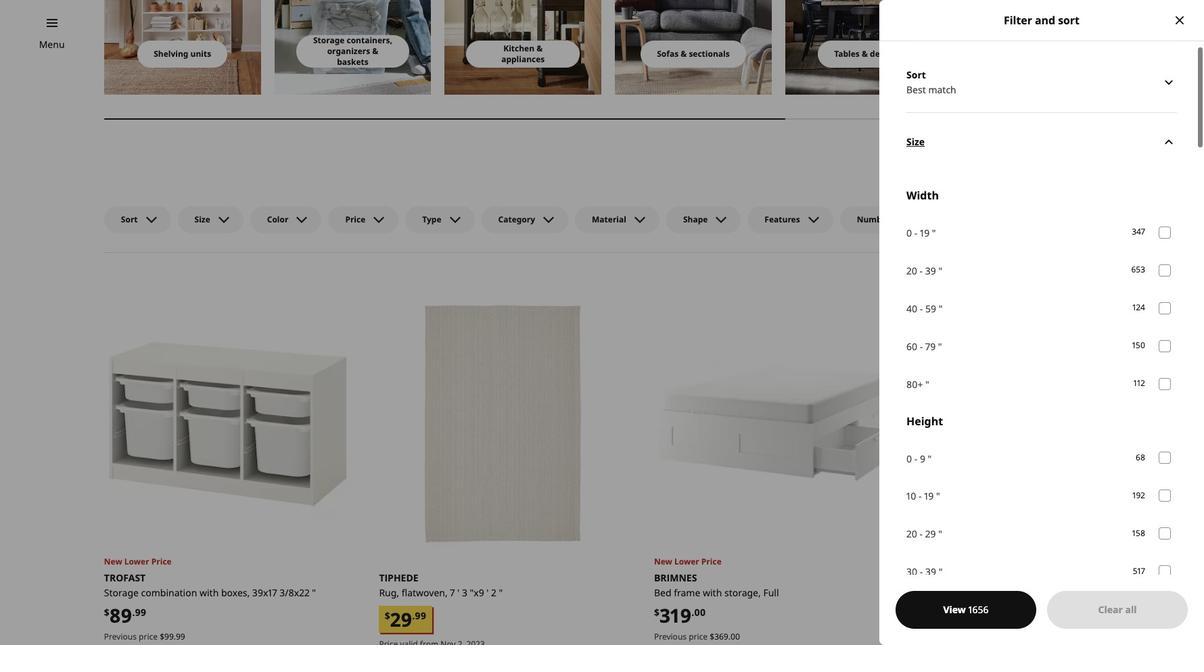 Task type: locate. For each thing, give the bounding box(es) containing it.
3/4
[[1023, 587, 1037, 600]]

0 vertical spatial sort
[[907, 68, 927, 81]]

1 horizontal spatial size
[[907, 135, 925, 148]]

height
[[907, 414, 944, 429]]

0 vertical spatial size
[[907, 135, 925, 148]]

sort for sort
[[121, 214, 138, 225]]

size inside popup button
[[195, 214, 210, 225]]

lower for 319
[[675, 556, 700, 568]]

beds list item
[[956, 0, 1113, 95]]

sort inside sort best match
[[907, 68, 927, 81]]

size down best
[[907, 135, 925, 148]]

1 horizontal spatial price
[[689, 632, 708, 643]]

2 horizontal spatial price
[[702, 556, 722, 568]]

653 products element
[[1132, 264, 1146, 277]]

lower for 89
[[124, 556, 149, 568]]

material button
[[575, 206, 660, 233]]

- right the 10
[[919, 490, 922, 503]]

653
[[1132, 264, 1146, 276]]

0 for width
[[907, 226, 913, 239]]

1 lower from the left
[[124, 556, 149, 568]]

7
[[450, 587, 455, 600]]

00 right view on the right bottom
[[970, 606, 981, 619]]

1 vertical spatial size
[[195, 214, 210, 225]]

. down the storage,
[[729, 632, 731, 643]]

0 horizontal spatial storage
[[104, 587, 139, 600]]

369
[[715, 632, 729, 643]]

20 up 40
[[907, 264, 918, 277]]

size
[[907, 135, 925, 148], [195, 214, 210, 225]]

" inside new lower price trofast storage combination with boxes, 39x17 3/8x22 " $ 89 . 99
[[312, 587, 316, 600]]

2 horizontal spatial previous
[[930, 632, 962, 643]]

price for "
[[151, 556, 172, 568]]

. inside new lower price trofast storage combination with boxes, 39x17 3/8x22 " $ 89 . 99
[[132, 606, 135, 619]]

0 horizontal spatial sort
[[121, 214, 138, 225]]

0 vertical spatial 29
[[926, 528, 937, 541]]

. right view on the right bottom
[[967, 606, 970, 619]]

new for 89
[[104, 556, 122, 568]]

' right the 7
[[458, 587, 460, 600]]

517 products element
[[1134, 566, 1146, 579]]

1 brimnes from the left
[[655, 572, 697, 585]]

" up 40 - 59 "
[[939, 264, 943, 277]]

99
[[135, 606, 146, 619], [415, 610, 427, 623], [165, 632, 174, 643], [176, 632, 185, 643]]

brimnes up bookcase,
[[930, 572, 973, 585]]

1 vertical spatial 39
[[926, 566, 937, 579]]

price inside new lower price brimnes bed frame with storage, full $ 319 . 00
[[702, 556, 722, 568]]

- for 0 - 9 "
[[915, 453, 918, 465]]

& inside the kitchen & appliances
[[537, 43, 543, 54]]

size right sort 'popup button'
[[195, 214, 210, 225]]

size for size dropdown button
[[907, 135, 925, 148]]

- left the 59
[[920, 302, 924, 315]]

. inside $ 29 . 99
[[412, 610, 415, 623]]

2 lower from the left
[[675, 556, 700, 568]]

3 price from the left
[[964, 632, 983, 643]]

new lower price brimnes bed frame with storage, full $ 319 . 00
[[655, 556, 780, 629]]

3 previous from the left
[[930, 632, 962, 643]]

- left "9"
[[915, 453, 918, 465]]

20 inside the width group
[[907, 264, 918, 277]]

1 vertical spatial 0
[[907, 453, 913, 465]]

$ down the rug,
[[385, 610, 390, 623]]

20 - 39 "
[[907, 264, 943, 277]]

0 down drawers
[[907, 226, 913, 239]]

2 0 from the top
[[907, 453, 913, 465]]

39 inside height group
[[926, 566, 937, 579]]

347
[[1133, 226, 1146, 238]]

99 inside $ 29 . 99
[[415, 610, 427, 623]]

0 inside the width group
[[907, 226, 913, 239]]

150
[[1133, 340, 1146, 351]]

brimnes up frame
[[655, 572, 697, 585]]

0 vertical spatial 0
[[907, 226, 913, 239]]

39 inside the width group
[[926, 264, 937, 277]]

10 - 19 "
[[907, 490, 941, 503]]

2 20 from the top
[[907, 528, 918, 541]]

19 right the 10
[[925, 490, 934, 503]]

new inside new lower price trofast storage combination with boxes, 39x17 3/8x22 " $ 89 . 99
[[104, 556, 122, 568]]

30
[[907, 566, 918, 579]]

with inside new lower price trofast storage combination with boxes, 39x17 3/8x22 " $ 89 . 99
[[200, 587, 219, 600]]

new up the bed
[[655, 556, 673, 568]]

size inside dropdown button
[[907, 135, 925, 148]]

" right 2
[[499, 587, 503, 600]]

20 - 29 "
[[907, 528, 943, 541]]

previous down 129
[[930, 632, 962, 643]]

- for 10 - 19 "
[[919, 490, 922, 503]]

new inside new lower price brimnes bed frame with storage, full $ 319 . 00
[[655, 556, 673, 568]]

1 horizontal spatial brimnes
[[930, 572, 973, 585]]

40 - 59 "
[[907, 302, 943, 315]]

1 horizontal spatial lower
[[675, 556, 700, 568]]

$ down the bed
[[655, 606, 660, 619]]

0 horizontal spatial with
[[200, 587, 219, 600]]

2 with from the left
[[703, 587, 722, 600]]

1 vertical spatial storage
[[104, 587, 139, 600]]

combination
[[141, 587, 197, 600]]

previous down 89
[[104, 632, 137, 643]]

2 new from the left
[[655, 556, 673, 568]]

1 vertical spatial 19
[[925, 490, 934, 503]]

1 horizontal spatial storage
[[313, 34, 345, 46]]

- for 20 - 39 "
[[920, 264, 923, 277]]

1 0 from the top
[[907, 226, 913, 239]]

0
[[907, 226, 913, 239], [907, 453, 913, 465]]

39 up the 59
[[926, 264, 937, 277]]

1656
[[969, 604, 989, 617]]

a decorated dining table with six black chairs surrounding it and two bookcases in the background image
[[786, 0, 943, 95]]

0 horizontal spatial previous
[[104, 632, 137, 643]]

price
[[139, 632, 158, 643], [689, 632, 708, 643], [964, 632, 983, 643]]

" inside tiphede rug, flatwoven, 7 ' 3 "x9 ' 2 "
[[499, 587, 503, 600]]

- down 0 - 19 " in the top of the page
[[920, 264, 923, 277]]

storage
[[313, 34, 345, 46], [104, 587, 139, 600]]

10
[[907, 490, 917, 503]]

1 horizontal spatial previous
[[655, 632, 687, 643]]

1 ' from the left
[[458, 587, 460, 600]]

type
[[423, 214, 442, 225]]

1 horizontal spatial 29
[[926, 528, 937, 541]]

0 vertical spatial 20
[[907, 264, 918, 277]]

0 horizontal spatial new
[[104, 556, 122, 568]]

price left 369 on the bottom right of the page
[[689, 632, 708, 643]]

124 products element
[[1133, 302, 1146, 315]]

bed
[[655, 587, 672, 600]]

2 price from the left
[[689, 632, 708, 643]]

80+
[[907, 378, 924, 391]]

new up trofast
[[104, 556, 122, 568]]

19 inside the width group
[[921, 226, 930, 239]]

2 brimnes from the left
[[930, 572, 973, 585]]

. down flatwoven,
[[412, 610, 415, 623]]

&
[[537, 43, 543, 54], [372, 45, 379, 57], [681, 48, 687, 60], [862, 48, 868, 60]]

a poang gray chair next to a side table with a coffee and glasses on it image
[[1127, 0, 1205, 95]]

of
[[893, 214, 901, 225]]

price inside new lower price trofast storage combination with boxes, 39x17 3/8x22 " $ 89 . 99
[[151, 556, 172, 568]]

" right the 59
[[939, 302, 943, 315]]

0 vertical spatial 19
[[921, 226, 930, 239]]

192 products element
[[1133, 490, 1146, 503]]

1 with from the left
[[200, 587, 219, 600]]

- for 0 - 19 "
[[915, 226, 918, 239]]

2 previous from the left
[[655, 632, 687, 643]]

previous down "319" at the right of page
[[655, 632, 687, 643]]

storage containers, organizers & baskets
[[313, 34, 393, 68]]

99 inside new lower price trofast storage combination with boxes, 39x17 3/8x22 " $ 89 . 99
[[135, 606, 146, 619]]

. up previous price $ 99 . 99
[[132, 606, 135, 619]]

sort best match
[[907, 68, 957, 96]]

1 horizontal spatial '
[[487, 587, 489, 600]]

number of drawers button
[[840, 206, 970, 233]]

20 up 30 on the bottom right
[[907, 528, 918, 541]]

0 vertical spatial storage
[[313, 34, 345, 46]]

0 horizontal spatial '
[[458, 587, 460, 600]]

192
[[1133, 490, 1146, 502]]

158 products element
[[1133, 528, 1146, 541]]

20 for 20 - 39 "
[[907, 264, 918, 277]]

2
[[491, 587, 497, 600]]

new
[[104, 556, 122, 568], [655, 556, 673, 568]]

sofas & sectionals button
[[641, 41, 746, 68]]

with right frame
[[703, 587, 722, 600]]

match
[[929, 83, 957, 96]]

kitchen & appliances list item
[[445, 0, 602, 95]]

& inside the sofas & sectionals button
[[681, 48, 687, 60]]

2 39 from the top
[[926, 566, 937, 579]]

tiphede rug, flatwoven, 7 ' 3 "x9 ' 2 "
[[379, 572, 503, 600]]

1 vertical spatial sort
[[121, 214, 138, 225]]

68
[[1137, 452, 1146, 464]]

size for size popup button
[[195, 214, 210, 225]]

. down combination
[[174, 632, 176, 643]]

0 horizontal spatial price
[[151, 556, 172, 568]]

29 down the rug,
[[390, 607, 412, 633]]

lower
[[124, 556, 149, 568], [675, 556, 700, 568]]

lower up trofast
[[124, 556, 149, 568]]

$ inside new lower price brimnes bed frame with storage, full $ 319 . 00
[[655, 606, 660, 619]]

scrollbar
[[104, 111, 1178, 127]]

number
[[857, 214, 891, 225]]

89
[[110, 603, 132, 629]]

149
[[990, 632, 1003, 643]]

00
[[695, 606, 706, 619], [970, 606, 981, 619], [731, 632, 741, 643], [1005, 632, 1015, 643]]

with left boxes,
[[200, 587, 219, 600]]

0 for height
[[907, 453, 913, 465]]

- left 79
[[920, 340, 924, 353]]

.
[[132, 606, 135, 619], [692, 606, 695, 619], [967, 606, 970, 619], [412, 610, 415, 623], [174, 632, 176, 643], [729, 632, 731, 643], [1003, 632, 1005, 643]]

with
[[200, 587, 219, 600], [703, 587, 722, 600]]

tables & desks button
[[819, 41, 910, 68]]

price down combination
[[139, 632, 158, 643]]

19 down drawers
[[921, 226, 930, 239]]

sofas & sectionals list item
[[615, 0, 772, 95]]

19 inside height group
[[925, 490, 934, 503]]

' left 2
[[487, 587, 489, 600]]

filter
[[1005, 13, 1033, 28]]

- down 10 - 19 "
[[920, 528, 923, 541]]

0 inside height group
[[907, 453, 913, 465]]

1 previous from the left
[[104, 632, 137, 643]]

00 down frame
[[695, 606, 706, 619]]

lower inside new lower price brimnes bed frame with storage, full $ 319 . 00
[[675, 556, 700, 568]]

0 horizontal spatial size
[[195, 214, 210, 225]]

full
[[764, 587, 780, 600]]

1 new from the left
[[104, 556, 122, 568]]

0 horizontal spatial brimnes
[[655, 572, 697, 585]]

20 inside height group
[[907, 528, 918, 541]]

sort and filter dialog
[[880, 0, 1205, 646]]

flatwoven,
[[402, 587, 448, 600]]

size button
[[907, 112, 1178, 172]]

previous
[[104, 632, 137, 643], [655, 632, 687, 643], [930, 632, 962, 643]]

1 horizontal spatial with
[[703, 587, 722, 600]]

29 up 30 - 39 "
[[926, 528, 937, 541]]

1 price from the left
[[139, 632, 158, 643]]

lower up frame
[[675, 556, 700, 568]]

0 horizontal spatial lower
[[124, 556, 149, 568]]

brimnes
[[655, 572, 697, 585], [930, 572, 973, 585]]

1 horizontal spatial price
[[345, 214, 366, 225]]

brimnes bookcase, 23 5/8x74 3/4 " 129 . 00
[[930, 572, 1043, 629]]

319
[[660, 603, 692, 629]]

sort inside 'popup button'
[[121, 214, 138, 225]]

- right 30 on the bottom right
[[920, 566, 924, 579]]

39 right 30 on the bottom right
[[926, 566, 937, 579]]

1 vertical spatial 20
[[907, 528, 918, 541]]

0 - 19 "
[[907, 226, 937, 239]]

list item
[[1127, 0, 1205, 95]]

158
[[1133, 528, 1146, 540]]

tables & desks
[[835, 48, 894, 60]]

0 horizontal spatial 29
[[390, 607, 412, 633]]

2 horizontal spatial price
[[964, 632, 983, 643]]

" right 3/8x22
[[312, 587, 316, 600]]

sort
[[907, 68, 927, 81], [121, 214, 138, 225]]

" right 3/4 on the right bottom
[[1039, 587, 1043, 600]]

& inside tables & desks button
[[862, 48, 868, 60]]

0 vertical spatial 39
[[926, 264, 937, 277]]

with inside new lower price brimnes bed frame with storage, full $ 319 . 00
[[703, 587, 722, 600]]

1 horizontal spatial new
[[655, 556, 673, 568]]

rotate 180 image
[[1162, 134, 1178, 150]]

$ down trofast
[[104, 606, 110, 619]]

1 horizontal spatial sort
[[907, 68, 927, 81]]

view
[[944, 604, 966, 617]]

" right "9"
[[928, 453, 932, 465]]

- down drawers
[[915, 226, 918, 239]]

150 products element
[[1133, 340, 1146, 353]]

1 39 from the top
[[926, 264, 937, 277]]

. down frame
[[692, 606, 695, 619]]

lower inside new lower price trofast storage combination with boxes, 39x17 3/8x22 " $ 89 . 99
[[124, 556, 149, 568]]

color
[[267, 214, 289, 225]]

0 horizontal spatial price
[[139, 632, 158, 643]]

price left 149
[[964, 632, 983, 643]]

39
[[926, 264, 937, 277], [926, 566, 937, 579]]

1 20 from the top
[[907, 264, 918, 277]]

clear
[[1099, 604, 1124, 617]]

0 left "9"
[[907, 453, 913, 465]]

features button
[[748, 206, 834, 233]]



Task type: vqa. For each thing, say whether or not it's contained in the screenshot.


Task type: describe. For each thing, give the bounding box(es) containing it.
appliances
[[502, 53, 545, 65]]

00 right 369 on the bottom right of the page
[[731, 632, 741, 643]]

previous for 129
[[930, 632, 962, 643]]

with for 89
[[200, 587, 219, 600]]

00 inside brimnes bookcase, 23 5/8x74 3/4 " 129 . 00
[[970, 606, 981, 619]]

desks
[[871, 48, 894, 60]]

347 products element
[[1133, 226, 1146, 239]]

40
[[907, 302, 918, 315]]

517
[[1134, 566, 1146, 577]]

& inside storage containers, organizers & baskets
[[372, 45, 379, 57]]

drawers
[[903, 214, 936, 225]]

shelving units
[[154, 48, 211, 60]]

" down drawers
[[933, 226, 937, 239]]

$ down 1656
[[985, 632, 990, 643]]

sofas & sectionals
[[657, 48, 730, 60]]

- for 20 - 29 "
[[920, 528, 923, 541]]

a gray sofa against a light gray wall and a birch coffee table in front of it image
[[615, 0, 772, 95]]

size button
[[178, 206, 244, 233]]

storage containers, organizers & baskets list item
[[275, 0, 431, 95]]

& for tables & desks
[[862, 48, 868, 60]]

price for with
[[139, 632, 158, 643]]

price inside popup button
[[345, 214, 366, 225]]

boxes,
[[221, 587, 250, 600]]

shelving units button
[[138, 41, 228, 68]]

shape
[[684, 214, 708, 225]]

trofast
[[104, 572, 146, 585]]

60 - 79 "
[[907, 340, 943, 353]]

" inside brimnes bookcase, 23 5/8x74 3/4 " 129 . 00
[[1039, 587, 1043, 600]]

80+ "
[[907, 378, 930, 391]]

containers,
[[347, 34, 393, 46]]

00 right 149
[[1005, 632, 1015, 643]]

beds
[[1025, 48, 1044, 60]]

clear all button
[[1048, 592, 1189, 630]]

menu button
[[39, 37, 65, 52]]

- for 30 - 39 "
[[920, 566, 924, 579]]

rug,
[[379, 587, 399, 600]]

sofas
[[657, 48, 679, 60]]

"x9
[[470, 587, 484, 600]]

kitchen & appliances
[[502, 43, 545, 65]]

39 for 20 - 39 "
[[926, 264, 937, 277]]

brimnes inside brimnes bookcase, 23 5/8x74 3/4 " 129 . 00
[[930, 572, 973, 585]]

$ down combination
[[160, 632, 165, 643]]

type button
[[406, 206, 475, 233]]

previous price $ 369 . 00
[[655, 632, 741, 643]]

00 inside new lower price brimnes bed frame with storage, full $ 319 . 00
[[695, 606, 706, 619]]

best
[[907, 83, 927, 96]]

30 - 39 "
[[907, 566, 943, 579]]

all
[[1126, 604, 1138, 617]]

frame
[[674, 587, 701, 600]]

tables & desks list item
[[786, 0, 943, 95]]

sectionals
[[689, 48, 730, 60]]

category button
[[482, 206, 569, 233]]

tables
[[835, 48, 860, 60]]

storage,
[[725, 587, 761, 600]]

& for sofas & sectionals
[[681, 48, 687, 60]]

$ 29 . 99
[[385, 607, 427, 633]]

organizers
[[327, 45, 370, 57]]

with for 00
[[703, 587, 722, 600]]

112 products element
[[1134, 378, 1146, 391]]

- for 40 - 59 "
[[920, 302, 924, 315]]

59
[[926, 302, 937, 315]]

& for kitchen & appliances
[[537, 43, 543, 54]]

0 - 9 "
[[907, 453, 932, 465]]

3
[[462, 587, 468, 600]]

height group
[[907, 413, 1178, 629]]

23
[[977, 587, 988, 600]]

a person relaxing on a bed with storage and writing in a book image
[[956, 0, 1113, 95]]

brimnes inside new lower price brimnes bed frame with storage, full $ 319 . 00
[[655, 572, 697, 585]]

1 vertical spatial 29
[[390, 607, 412, 633]]

width
[[907, 188, 940, 203]]

kitchen
[[504, 43, 535, 54]]

shape button
[[667, 206, 741, 233]]

shelving units list item
[[104, 0, 261, 95]]

39 for 30 - 39 "
[[926, 566, 937, 579]]

. down brimnes bookcase, 23 5/8x74 3/4 " 129 . 00
[[1003, 632, 1005, 643]]

129
[[935, 603, 967, 629]]

2 ' from the left
[[487, 587, 489, 600]]

$ inside $ 29 . 99
[[385, 610, 390, 623]]

$ inside new lower price trofast storage combination with boxes, 39x17 3/8x22 " $ 89 . 99
[[104, 606, 110, 619]]

new for 319
[[655, 556, 673, 568]]

four transparent storage boxes stacked on each other with various household items packed in them image
[[275, 0, 431, 95]]

sort
[[1059, 13, 1080, 28]]

tiphede
[[379, 572, 419, 585]]

29 inside height group
[[926, 528, 937, 541]]

storage inside storage containers, organizers & baskets
[[313, 34, 345, 46]]

60
[[907, 340, 918, 353]]

- for 60 - 79 "
[[920, 340, 924, 353]]

9
[[921, 453, 926, 465]]

new lower price trofast storage combination with boxes, 39x17 3/8x22 " $ 89 . 99
[[104, 556, 316, 629]]

112
[[1134, 378, 1146, 389]]

price button
[[329, 206, 399, 233]]

storage inside new lower price trofast storage combination with boxes, 39x17 3/8x22 " $ 89 . 99
[[104, 587, 139, 600]]

19 for 0 - 19 "
[[921, 226, 930, 239]]

shelving
[[154, 48, 188, 60]]

width group
[[907, 187, 1178, 403]]

" right the 80+
[[926, 378, 930, 391]]

previous for with
[[104, 632, 137, 643]]

. inside brimnes bookcase, 23 5/8x74 3/4 " 129 . 00
[[967, 606, 970, 619]]

units
[[191, 48, 211, 60]]

19 for 10 - 19 "
[[925, 490, 934, 503]]

124
[[1133, 302, 1146, 313]]

price for 319
[[702, 556, 722, 568]]

. inside new lower price brimnes bed frame with storage, full $ 319 . 00
[[692, 606, 695, 619]]

features
[[765, 214, 801, 225]]

and
[[1036, 13, 1056, 28]]

baskets
[[337, 56, 369, 68]]

$ down new lower price brimnes bed frame with storage, full $ 319 . 00
[[710, 632, 715, 643]]

20 for 20 - 29 "
[[907, 528, 918, 541]]

two white billy bookcases with different sizes of vases and books in it image
[[104, 0, 261, 95]]

category
[[499, 214, 535, 225]]

clear all
[[1099, 604, 1138, 617]]

number of drawers
[[857, 214, 936, 225]]

storage containers, organizers & baskets button
[[296, 34, 410, 68]]

79
[[926, 340, 936, 353]]

bookcase,
[[930, 587, 975, 600]]

view 1656
[[944, 604, 989, 617]]

" up bookcase,
[[939, 566, 943, 579]]

sort for sort best match
[[907, 68, 927, 81]]

" right the 10
[[937, 490, 941, 503]]

" right 79
[[939, 340, 943, 353]]

price for 129
[[964, 632, 983, 643]]

two black carts next to each other with kitchen items and spices organized on them image
[[445, 0, 602, 95]]

beds button
[[1009, 41, 1061, 68]]

3/8x22
[[280, 587, 310, 600]]

" up 30 - 39 "
[[939, 528, 943, 541]]

kitchen & appliances button
[[467, 41, 580, 68]]

filter and sort
[[1005, 13, 1080, 28]]

sort button
[[104, 206, 171, 233]]

previous price $ 149 . 00
[[930, 632, 1015, 643]]

68 products element
[[1137, 452, 1146, 465]]



